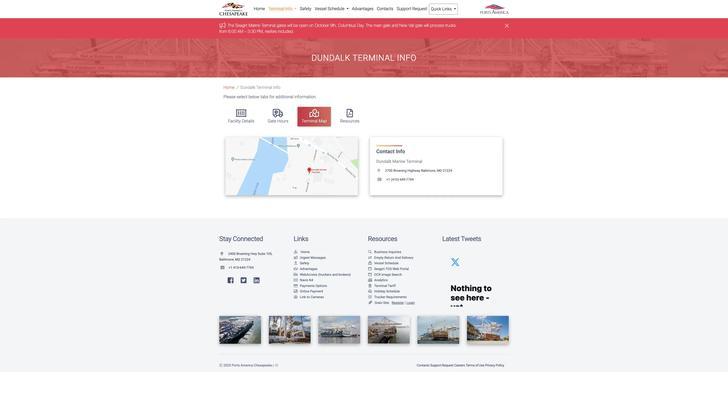 Task type: locate. For each thing, give the bounding box(es) containing it.
1 vertical spatial marine
[[392, 159, 405, 164]]

1 vertical spatial md
[[235, 258, 240, 261]]

terminal info
[[268, 6, 293, 11]]

0 vertical spatial md
[[437, 169, 442, 173]]

1 vertical spatial 7769
[[246, 266, 254, 270]]

0 vertical spatial advantages link
[[350, 4, 375, 14]]

0 horizontal spatial support
[[397, 6, 411, 11]]

1 horizontal spatial support request link
[[430, 361, 454, 370]]

0 vertical spatial resources
[[340, 119, 360, 124]]

new
[[399, 23, 407, 28]]

baltimore, down map marker alt icon
[[219, 258, 234, 261]]

and
[[395, 256, 401, 260]]

1 the from the left
[[228, 23, 234, 28]]

options
[[316, 284, 327, 288]]

|
[[405, 301, 406, 305], [273, 363, 274, 367]]

1 horizontal spatial vessel schedule
[[374, 261, 399, 265]]

on
[[309, 23, 314, 28]]

grain
[[375, 301, 382, 305]]

1 vertical spatial home link
[[223, 85, 235, 90]]

columbus
[[338, 23, 356, 28]]

1 vertical spatial seagirt
[[374, 267, 385, 271]]

chesapeake
[[254, 363, 272, 367]]

1 vertical spatial dundalk terminal info
[[240, 85, 280, 90]]

the seagirt marine terminal gates will be open on october 9th, columbus day. the main gate and new vail gate will process trucks from 6:00 am – 3:30 pm, reefers included. alert
[[0, 18, 728, 38]]

dundalk
[[312, 53, 350, 63], [240, 85, 255, 90], [376, 159, 391, 164]]

inquiries
[[389, 250, 401, 254]]

1 vertical spatial 649-
[[240, 266, 246, 270]]

day.
[[357, 23, 365, 28]]

phone office image inside "+1 (410) 649-7769" link
[[378, 178, 386, 182]]

links right quick
[[442, 7, 452, 11]]

from
[[219, 29, 227, 34]]

md right highway
[[437, 169, 442, 173]]

seagirt up ocr
[[374, 267, 385, 271]]

0 horizontal spatial home
[[223, 85, 235, 90]]

1 vertical spatial phone office image
[[221, 266, 229, 270]]

0 vertical spatial |
[[405, 301, 406, 305]]

safety link for terminal info link at the left top of the page
[[298, 4, 313, 14]]

1 horizontal spatial broening
[[393, 169, 407, 173]]

tabs
[[260, 94, 268, 99]]

vessel down empty
[[374, 261, 384, 265]]

tweets
[[461, 235, 481, 243]]

search
[[392, 273, 402, 277]]

0 horizontal spatial broening
[[236, 252, 250, 256]]

0 horizontal spatial bullhorn image
[[219, 22, 228, 28]]

0 horizontal spatial contacts
[[377, 6, 393, 11]]

0 vertical spatial links
[[442, 7, 452, 11]]

1 vertical spatial support request link
[[430, 361, 454, 370]]

schedule down "tariff"
[[386, 290, 400, 293]]

0 vertical spatial home link
[[252, 4, 267, 14]]

use
[[479, 363, 484, 367]]

vessel schedule link down empty
[[368, 261, 399, 265]]

1 vertical spatial broening
[[236, 252, 250, 256]]

home link up please
[[223, 85, 235, 90]]

business
[[374, 250, 388, 254]]

terminal
[[268, 6, 284, 11], [261, 23, 276, 28], [353, 53, 395, 63], [256, 85, 272, 90], [302, 119, 318, 124], [406, 159, 422, 164], [374, 284, 387, 288]]

1 vertical spatial +1
[[229, 266, 232, 270]]

cameras
[[311, 295, 324, 299]]

0 vertical spatial vessel schedule
[[315, 6, 345, 11]]

649- right the (410)
[[400, 178, 406, 182]]

safety down urgent
[[300, 261, 309, 265]]

2 gate from the left
[[415, 23, 423, 28]]

649- for 410-
[[240, 266, 246, 270]]

select
[[237, 94, 248, 99]]

1 horizontal spatial home link
[[252, 4, 267, 14]]

1 vertical spatial safety
[[300, 261, 309, 265]]

0 horizontal spatial phone office image
[[221, 266, 229, 270]]

advantages link up webaccess
[[294, 267, 317, 271]]

+1 (410) 649-7769
[[386, 178, 414, 182]]

broening inside 2400 broening hwy suite 105, baltimore, md 21224
[[236, 252, 250, 256]]

broening
[[393, 169, 407, 173], [236, 252, 250, 256]]

7769
[[406, 178, 414, 182], [246, 266, 254, 270]]

phone office image for +1 410-649-7769
[[221, 266, 229, 270]]

2 horizontal spatial home
[[301, 250, 310, 254]]

support request link left careers
[[430, 361, 454, 370]]

1 horizontal spatial phone office image
[[378, 178, 386, 182]]

payments options
[[300, 284, 327, 288]]

phone office image for +1 (410) 649-7769
[[378, 178, 386, 182]]

will
[[287, 23, 292, 28], [424, 23, 429, 28]]

0 horizontal spatial baltimore,
[[219, 258, 234, 261]]

gate right vail
[[415, 23, 423, 28]]

analytics link
[[368, 278, 388, 282]]

0 horizontal spatial marine
[[249, 23, 260, 28]]

policy
[[496, 363, 504, 367]]

1 horizontal spatial the
[[366, 23, 372, 28]]

resources inside "link"
[[340, 119, 360, 124]]

0 vertical spatial 649-
[[400, 178, 406, 182]]

+1 for +1 410-649-7769
[[229, 266, 232, 270]]

0 vertical spatial broening
[[393, 169, 407, 173]]

vessel schedule up 9th,
[[315, 6, 345, 11]]

broening up the +1 (410) 649-7769
[[393, 169, 407, 173]]

vessel schedule link up 9th,
[[313, 4, 350, 14]]

baltimore,
[[421, 169, 436, 173], [219, 258, 234, 261]]

delivery
[[402, 256, 413, 260]]

search image
[[368, 251, 372, 254]]

home for the 'home' link related to terminal info link at the left top of the page
[[254, 6, 265, 11]]

home up please
[[223, 85, 235, 90]]

2400 broening hwy suite 105, baltimore, md 21224 link
[[219, 252, 272, 261]]

facility
[[228, 119, 241, 124]]

649- down 2400 broening hwy suite 105, baltimore, md 21224
[[240, 266, 246, 270]]

camera image
[[294, 296, 298, 299]]

user hard hat image
[[294, 262, 298, 265]]

support up 'new'
[[397, 6, 411, 11]]

bullhorn image down anchor image
[[294, 256, 298, 260]]

1 vertical spatial schedule
[[385, 261, 399, 265]]

advantages up "day."
[[352, 6, 374, 11]]

contacts link
[[375, 4, 395, 14], [416, 361, 430, 370]]

21224
[[443, 169, 452, 173], [241, 258, 250, 261]]

7769 down 2400 broening hwy suite 105, baltimore, md 21224
[[246, 266, 254, 270]]

support left careers
[[430, 363, 441, 367]]

schedule up seagirt tos web portal
[[385, 261, 399, 265]]

| left login
[[405, 301, 406, 305]]

0 horizontal spatial gate
[[383, 23, 390, 28]]

1 vertical spatial vessel
[[374, 261, 384, 265]]

advantages link
[[350, 4, 375, 14], [294, 267, 317, 271]]

will left process
[[424, 23, 429, 28]]

phone office image left 410- on the bottom of page
[[221, 266, 229, 270]]

1 horizontal spatial support
[[430, 363, 441, 367]]

0 vertical spatial +1
[[386, 178, 390, 182]]

0 horizontal spatial and
[[332, 273, 338, 277]]

gate
[[383, 23, 390, 28], [415, 23, 423, 28]]

1 vertical spatial contacts
[[417, 363, 429, 367]]

support request link up vail
[[395, 4, 429, 14]]

1 vertical spatial baltimore,
[[219, 258, 234, 261]]

gate right main
[[383, 23, 390, 28]]

and
[[392, 23, 398, 28], [332, 273, 338, 277]]

resources link
[[336, 107, 364, 126]]

1 vertical spatial contacts link
[[416, 361, 430, 370]]

0 horizontal spatial md
[[235, 258, 240, 261]]

terminal tariff link
[[368, 284, 396, 288]]

advantages link up "day."
[[350, 4, 375, 14]]

latest tweets
[[442, 235, 481, 243]]

home link for urgent messages link
[[294, 250, 310, 254]]

0 horizontal spatial |
[[273, 363, 274, 367]]

md down the 2400
[[235, 258, 240, 261]]

+1 left 410- on the bottom of page
[[229, 266, 232, 270]]

1 horizontal spatial baltimore,
[[421, 169, 436, 173]]

hours
[[277, 119, 288, 124]]

1 horizontal spatial contacts
[[417, 363, 429, 367]]

bells image
[[368, 290, 372, 293]]

links up anchor image
[[294, 235, 308, 243]]

0 horizontal spatial 7769
[[246, 266, 254, 270]]

analytics image
[[368, 279, 372, 282]]

2 vertical spatial schedule
[[386, 290, 400, 293]]

be
[[294, 23, 298, 28]]

+1
[[386, 178, 390, 182], [229, 266, 232, 270]]

2 will from the left
[[424, 23, 429, 28]]

connected
[[233, 235, 263, 243]]

0 horizontal spatial the
[[228, 23, 234, 28]]

baltimore, inside 2400 broening hwy suite 105, baltimore, md 21224
[[219, 258, 234, 261]]

+1 for +1 (410) 649-7769
[[386, 178, 390, 182]]

marine
[[249, 23, 260, 28], [392, 159, 405, 164]]

careers link
[[454, 361, 465, 370]]

1 vertical spatial safety link
[[294, 261, 309, 265]]

vail
[[408, 23, 414, 28]]

requirements
[[386, 295, 407, 299]]

credit card front image
[[294, 290, 298, 293]]

directions image
[[303, 164, 308, 168]]

truck container image
[[294, 273, 298, 276]]

contacts support request careers terms of use privacy policy
[[417, 363, 504, 367]]

sign in image
[[274, 364, 278, 367]]

urgent messages link
[[294, 256, 326, 260]]

| left sign in 'icon'
[[273, 363, 274, 367]]

phone office image inside +1 410-649-7769 link
[[221, 266, 229, 270]]

1 vertical spatial home
[[223, 85, 235, 90]]

the right "day."
[[366, 23, 372, 28]]

1 vertical spatial vessel schedule link
[[368, 261, 399, 265]]

baltimore, right highway
[[421, 169, 436, 173]]

0 vertical spatial seagirt
[[235, 23, 247, 28]]

to
[[307, 295, 310, 299]]

1 vertical spatial bullhorn image
[[294, 256, 298, 260]]

home up urgent
[[301, 250, 310, 254]]

terminal inside the seagirt marine terminal gates will be open on october 9th, columbus day. the main gate and new vail gate will process trucks from 6:00 am – 3:30 pm, reefers included.
[[261, 23, 276, 28]]

facebook square image
[[228, 277, 233, 284]]

dundalk terminal info
[[312, 53, 417, 63], [240, 85, 280, 90]]

contacts for contacts support request careers terms of use privacy policy
[[417, 363, 429, 367]]

safety link up open
[[298, 4, 313, 14]]

1 safety from the top
[[300, 6, 311, 11]]

support request link
[[395, 4, 429, 14], [430, 361, 454, 370]]

payment
[[310, 290, 323, 293]]

home link up urgent
[[294, 250, 310, 254]]

0 vertical spatial safety link
[[298, 4, 313, 14]]

1 horizontal spatial md
[[437, 169, 442, 173]]

1 will from the left
[[287, 23, 292, 28]]

seagirt up am
[[235, 23, 247, 28]]

1 horizontal spatial bullhorn image
[[294, 256, 298, 260]]

0 horizontal spatial advantages
[[300, 267, 317, 271]]

privacy
[[485, 363, 495, 367]]

0 horizontal spatial +1
[[229, 266, 232, 270]]

0 vertical spatial bullhorn image
[[219, 22, 228, 28]]

broening left hwy
[[236, 252, 250, 256]]

0 horizontal spatial dundalk terminal info
[[240, 85, 280, 90]]

ocr image search
[[374, 273, 402, 277]]

phone office image down map marker alt image
[[378, 178, 386, 182]]

schedule
[[328, 6, 344, 11], [385, 261, 399, 265], [386, 290, 400, 293]]

home left terminal info
[[254, 6, 265, 11]]

home for the 'home' link to the left
[[223, 85, 235, 90]]

get directions link
[[267, 160, 317, 172]]

1 horizontal spatial gate
[[415, 23, 423, 28]]

the up the 6:00
[[228, 23, 234, 28]]

vessel schedule up seagirt tos web portal link
[[374, 261, 399, 265]]

bullhorn image up from
[[219, 22, 228, 28]]

0 vertical spatial vessel
[[315, 6, 327, 11]]

0 vertical spatial home
[[254, 6, 265, 11]]

0 vertical spatial and
[[392, 23, 398, 28]]

and inside the seagirt marine terminal gates will be open on october 9th, columbus day. the main gate and new vail gate will process trucks from 6:00 am – 3:30 pm, reefers included.
[[392, 23, 398, 28]]

vessel up october
[[315, 6, 327, 11]]

will left be
[[287, 23, 292, 28]]

request
[[412, 6, 427, 11], [442, 363, 453, 367]]

marine up 3:30
[[249, 23, 260, 28]]

webaccess (truckers and brokers)
[[300, 273, 351, 277]]

2 vertical spatial home
[[301, 250, 310, 254]]

home
[[254, 6, 265, 11], [223, 85, 235, 90], [301, 250, 310, 254]]

request left quick
[[412, 6, 427, 11]]

vessel
[[315, 6, 327, 11], [374, 261, 384, 265]]

0 vertical spatial contacts link
[[375, 4, 395, 14]]

md
[[437, 169, 442, 173], [235, 258, 240, 261]]

7769 down highway
[[406, 178, 414, 182]]

request left careers
[[442, 363, 453, 367]]

1 vertical spatial advantages link
[[294, 267, 317, 271]]

7769 for +1 410-649-7769
[[246, 266, 254, 270]]

0 vertical spatial contacts
[[377, 6, 393, 11]]

1 vertical spatial vessel schedule
[[374, 261, 399, 265]]

schedule up 9th,
[[328, 6, 344, 11]]

1 horizontal spatial request
[[442, 363, 453, 367]]

open
[[299, 23, 308, 28]]

exchange image
[[368, 256, 372, 260]]

contact info
[[376, 148, 405, 155]]

links
[[442, 7, 452, 11], [294, 235, 308, 243]]

0 vertical spatial support request link
[[395, 4, 429, 14]]

1 vertical spatial and
[[332, 273, 338, 277]]

1 horizontal spatial home
[[254, 6, 265, 11]]

1 horizontal spatial 649-
[[400, 178, 406, 182]]

1 horizontal spatial resources
[[368, 235, 397, 243]]

2 vertical spatial home link
[[294, 250, 310, 254]]

payments
[[300, 284, 315, 288]]

and left 'new'
[[392, 23, 398, 28]]

link to cameras
[[300, 295, 324, 299]]

safety up open
[[300, 6, 311, 11]]

empty return and delivery
[[374, 256, 413, 260]]

+1 410-649-7769 link
[[219, 266, 254, 270]]

image
[[382, 273, 391, 277]]

tab list
[[221, 104, 509, 129]]

and left brokers)
[[332, 273, 338, 277]]

safety link
[[298, 4, 313, 14], [294, 261, 309, 265]]

0 horizontal spatial seagirt
[[235, 23, 247, 28]]

of
[[475, 363, 478, 367]]

safety link down urgent
[[294, 261, 309, 265]]

marine down contact info
[[392, 159, 405, 164]]

bullhorn image
[[219, 22, 228, 28], [294, 256, 298, 260]]

home link left terminal info
[[252, 4, 267, 14]]

phone office image
[[378, 178, 386, 182], [221, 266, 229, 270]]

additional
[[276, 94, 293, 99]]

+1 left the (410)
[[386, 178, 390, 182]]

1 horizontal spatial links
[[442, 7, 452, 11]]

urgent
[[300, 256, 310, 260]]

105,
[[266, 252, 272, 256]]

1 horizontal spatial and
[[392, 23, 398, 28]]

terminal info link
[[267, 4, 298, 14]]

stay
[[219, 235, 231, 243]]

1 horizontal spatial +1
[[386, 178, 390, 182]]

advantages up webaccess
[[300, 267, 317, 271]]



Task type: vqa. For each thing, say whether or not it's contained in the screenshot.
Service
no



Task type: describe. For each thing, give the bounding box(es) containing it.
tab list containing facility details
[[221, 104, 509, 129]]

1 vertical spatial resources
[[368, 235, 397, 243]]

trucks
[[445, 23, 456, 28]]

ocr
[[374, 273, 381, 277]]

reefers
[[265, 29, 277, 34]]

details
[[242, 119, 254, 124]]

map marker alt image
[[378, 169, 384, 173]]

0 vertical spatial baltimore,
[[421, 169, 436, 173]]

gate
[[268, 119, 276, 124]]

1 horizontal spatial vessel
[[374, 261, 384, 265]]

copyright image
[[219, 364, 223, 367]]

0 vertical spatial 21224
[[443, 169, 452, 173]]

return
[[384, 256, 394, 260]]

hand receiving image
[[294, 268, 298, 271]]

0 horizontal spatial request
[[412, 6, 427, 11]]

1 gate from the left
[[383, 23, 390, 28]]

link
[[300, 295, 306, 299]]

directions
[[283, 164, 302, 168]]

0 vertical spatial dundalk
[[312, 53, 350, 63]]

tariff
[[388, 284, 396, 288]]

–
[[244, 29, 247, 34]]

credit card image
[[294, 284, 298, 288]]

0 horizontal spatial links
[[294, 235, 308, 243]]

analytics
[[374, 278, 388, 282]]

support request
[[397, 6, 427, 11]]

1 horizontal spatial contacts link
[[416, 361, 430, 370]]

seagirt tos web portal
[[374, 267, 409, 271]]

1 horizontal spatial vessel schedule link
[[368, 261, 399, 265]]

1 vertical spatial support
[[430, 363, 441, 367]]

login link
[[407, 301, 415, 305]]

business inquiries link
[[368, 250, 401, 254]]

the seagirt marine terminal gates will be open on october 9th, columbus day. the main gate and new vail gate will process trucks from 6:00 am – 3:30 pm, reefers included. link
[[219, 23, 456, 34]]

0 horizontal spatial advantages link
[[294, 267, 317, 271]]

tos
[[386, 267, 392, 271]]

2 the from the left
[[366, 23, 372, 28]]

linkedin image
[[254, 277, 260, 284]]

empty
[[374, 256, 384, 260]]

contact
[[376, 148, 395, 155]]

seagirt tos web portal link
[[368, 267, 409, 271]]

0 horizontal spatial contacts link
[[375, 4, 395, 14]]

messages
[[311, 256, 326, 260]]

october
[[315, 23, 329, 28]]

terms of use link
[[465, 361, 485, 370]]

broening for 2400
[[236, 252, 250, 256]]

0 horizontal spatial vessel
[[315, 6, 327, 11]]

1 horizontal spatial advantages link
[[350, 4, 375, 14]]

broening for 2700
[[393, 169, 407, 173]]

quick links link
[[429, 4, 458, 15]]

0 vertical spatial support
[[397, 6, 411, 11]]

container storage image
[[294, 279, 298, 282]]

649- for (410)
[[400, 178, 406, 182]]

browser image
[[368, 273, 372, 276]]

0 vertical spatial schedule
[[328, 6, 344, 11]]

2400
[[228, 252, 236, 256]]

home link for terminal info link at the left top of the page
[[252, 4, 267, 14]]

2 vertical spatial dundalk
[[376, 159, 391, 164]]

marine inside the seagirt marine terminal gates will be open on october 9th, columbus day. the main gate and new vail gate will process trucks from 6:00 am – 3:30 pm, reefers included.
[[249, 23, 260, 28]]

contacts for contacts
[[377, 6, 393, 11]]

terminal map link
[[298, 107, 331, 126]]

suite
[[258, 252, 265, 256]]

online payment
[[300, 290, 323, 293]]

webaccess (truckers and brokers) link
[[294, 273, 351, 277]]

2023
[[223, 363, 231, 367]]

2700
[[385, 169, 393, 173]]

payments options link
[[294, 284, 327, 288]]

holiday
[[374, 290, 385, 293]]

get directions
[[276, 164, 303, 168]]

browser image
[[368, 268, 372, 271]]

online
[[300, 290, 309, 293]]

1 horizontal spatial marine
[[392, 159, 405, 164]]

0 horizontal spatial dundalk
[[240, 85, 255, 90]]

md inside 2400 broening hwy suite 105, baltimore, md 21224
[[235, 258, 240, 261]]

facility details link
[[224, 107, 258, 126]]

ship image
[[368, 262, 372, 265]]

0 horizontal spatial vessel schedule
[[315, 6, 345, 11]]

map marker alt image
[[221, 252, 227, 256]]

bullhorn image inside urgent messages link
[[294, 256, 298, 260]]

1 vertical spatial advantages
[[300, 267, 317, 271]]

dundalk marine terminal
[[376, 159, 422, 164]]

list alt image
[[368, 296, 372, 299]]

navis n4
[[300, 278, 313, 282]]

latest
[[442, 235, 460, 243]]

holiday schedule link
[[368, 290, 400, 293]]

stay connected
[[219, 235, 263, 243]]

(410)
[[391, 178, 399, 182]]

ocr image search link
[[368, 273, 402, 277]]

the seagirt marine terminal gates will be open on october 9th, columbus day. the main gate and new vail gate will process trucks from 6:00 am – 3:30 pm, reefers included.
[[219, 23, 456, 34]]

anchor image
[[294, 251, 298, 254]]

holiday schedule
[[374, 290, 400, 293]]

2 safety from the top
[[300, 261, 309, 265]]

ports
[[232, 363, 240, 367]]

wheat image
[[368, 301, 373, 305]]

grain site: register | login
[[375, 301, 415, 305]]

for
[[269, 94, 275, 99]]

0 horizontal spatial support request link
[[395, 4, 429, 14]]

0 horizontal spatial home link
[[223, 85, 235, 90]]

portal
[[400, 267, 409, 271]]

410-
[[233, 266, 240, 270]]

n4
[[309, 278, 313, 282]]

site:
[[383, 301, 390, 305]]

terminal tariff
[[374, 284, 396, 288]]

safety link for urgent messages link
[[294, 261, 309, 265]]

login
[[407, 301, 415, 305]]

file invoice image
[[368, 284, 372, 288]]

2700 broening highway          baltimore, md 21224 link
[[376, 169, 452, 173]]

0 vertical spatial vessel schedule link
[[313, 4, 350, 14]]

twitter square image
[[241, 277, 247, 284]]

close image
[[505, 23, 509, 29]]

please
[[223, 94, 236, 99]]

terminal map
[[302, 119, 327, 124]]

below
[[249, 94, 259, 99]]

get
[[276, 164, 282, 168]]

schedule for bells image
[[386, 290, 400, 293]]

1 horizontal spatial dundalk terminal info
[[312, 53, 417, 63]]

9th,
[[330, 23, 337, 28]]

brokers)
[[339, 273, 351, 277]]

6:00
[[228, 29, 236, 34]]

gates
[[277, 23, 286, 28]]

information.
[[294, 94, 317, 99]]

seagirt inside the seagirt marine terminal gates will be open on october 9th, columbus day. the main gate and new vail gate will process trucks from 6:00 am – 3:30 pm, reefers included.
[[235, 23, 247, 28]]

included.
[[278, 29, 294, 34]]

schedule for ship image
[[385, 261, 399, 265]]

highway
[[407, 169, 420, 173]]

(truckers
[[318, 273, 331, 277]]

1 vertical spatial |
[[273, 363, 274, 367]]

7769 for +1 (410) 649-7769
[[406, 178, 414, 182]]

hwy
[[250, 252, 257, 256]]

2023 ports america chesapeake |
[[223, 363, 274, 367]]

1 horizontal spatial advantages
[[352, 6, 374, 11]]

21224 inside 2400 broening hwy suite 105, baltimore, md 21224
[[241, 258, 250, 261]]

map
[[319, 119, 327, 124]]

bullhorn image inside the seagirt marine terminal gates will be open on october 9th, columbus day. the main gate and new vail gate will process trucks from 6:00 am – 3:30 pm, reefers included. alert
[[219, 22, 228, 28]]

terminal inside tab list
[[302, 119, 318, 124]]

quick links
[[431, 7, 453, 11]]

careers
[[454, 363, 465, 367]]



